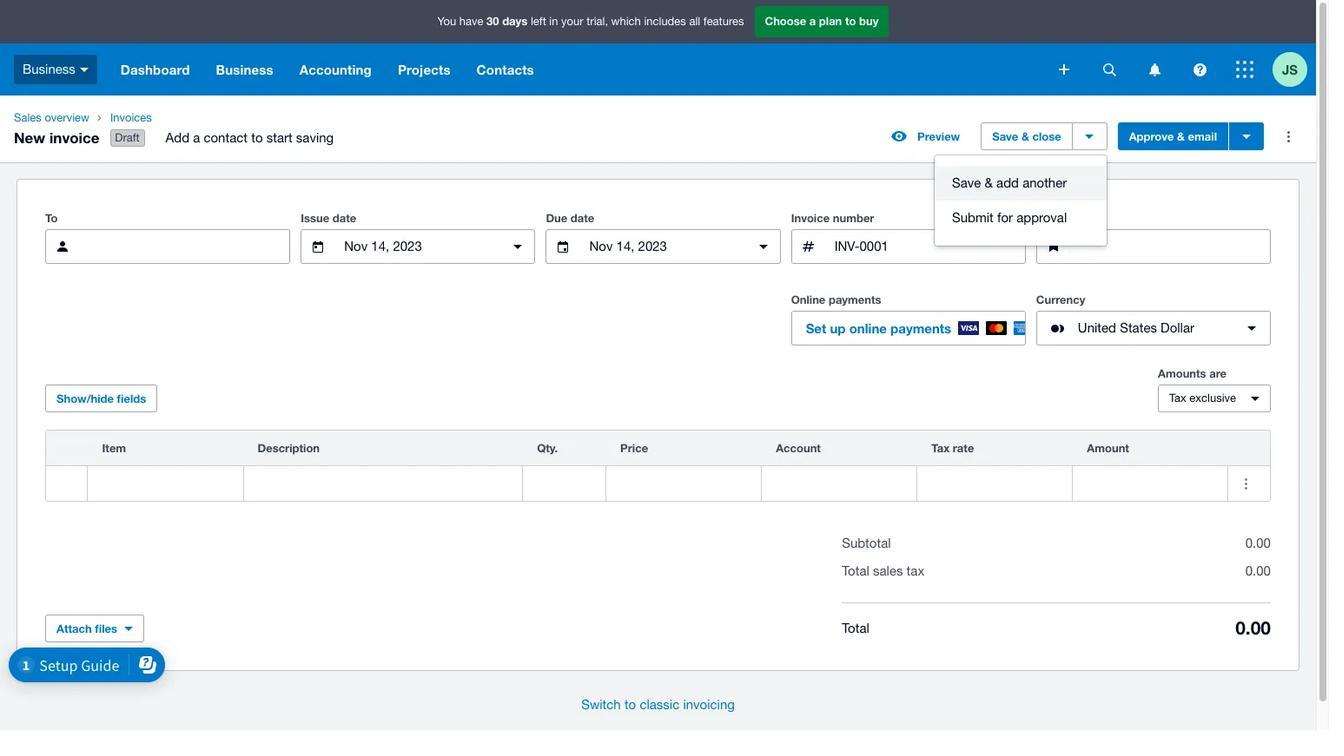 Task type: locate. For each thing, give the bounding box(es) containing it.
tax left rate on the right of the page
[[932, 441, 950, 455]]

0.00
[[1246, 536, 1271, 551], [1246, 564, 1271, 579], [1236, 618, 1271, 640]]

more invoice options image
[[1271, 119, 1306, 154]]

total for total
[[842, 621, 870, 636]]

1 horizontal spatial tax
[[1169, 392, 1187, 405]]

to left the start
[[251, 130, 263, 145]]

0 vertical spatial a
[[810, 14, 816, 28]]

2 vertical spatial to
[[625, 698, 636, 713]]

payments up online
[[829, 293, 881, 307]]

a
[[810, 14, 816, 28], [193, 130, 200, 145]]

1 horizontal spatial save
[[992, 130, 1019, 143]]

payments
[[829, 293, 881, 307], [891, 321, 951, 336]]

account
[[776, 441, 821, 455]]

& for close
[[1022, 130, 1029, 143]]

tax
[[1169, 392, 1187, 405], [932, 441, 950, 455]]

switch
[[581, 698, 621, 713]]

0 horizontal spatial more date options image
[[501, 229, 536, 264]]

None field
[[88, 467, 243, 501]]

0 horizontal spatial payments
[[829, 293, 881, 307]]

due date
[[546, 211, 595, 225]]

amount
[[1087, 441, 1129, 455]]

1 vertical spatial tax
[[932, 441, 950, 455]]

1 horizontal spatial &
[[1022, 130, 1029, 143]]

list box
[[935, 156, 1107, 246]]

0 vertical spatial save
[[992, 130, 1019, 143]]

a right add
[[193, 130, 200, 145]]

qty.
[[537, 441, 558, 455]]

& left close
[[1022, 130, 1029, 143]]

& inside the save & add another button
[[985, 176, 993, 190]]

2 total from the top
[[842, 621, 870, 636]]

svg image
[[1103, 63, 1116, 76], [1193, 63, 1206, 76]]

invoice number element
[[791, 229, 1026, 264]]

2 horizontal spatial &
[[1177, 130, 1185, 143]]

0 horizontal spatial date
[[333, 211, 356, 225]]

invoices link
[[103, 109, 348, 127]]

invoices
[[110, 111, 152, 124]]

1 vertical spatial total
[[842, 621, 870, 636]]

files
[[95, 622, 117, 636]]

0 horizontal spatial to
[[251, 130, 263, 145]]

& inside approve & email button
[[1177, 130, 1185, 143]]

business up sales overview
[[23, 61, 75, 76]]

& inside save & close button
[[1022, 130, 1029, 143]]

group
[[935, 156, 1107, 246]]

save left close
[[992, 130, 1019, 143]]

states
[[1120, 321, 1157, 335]]

you have 30 days left in your trial, which includes all features
[[437, 14, 744, 28]]

0 horizontal spatial &
[[985, 176, 993, 190]]

Quantity field
[[523, 468, 606, 501]]

1 horizontal spatial more date options image
[[746, 229, 781, 264]]

for
[[997, 210, 1013, 225]]

0 horizontal spatial tax
[[932, 441, 950, 455]]

description
[[258, 441, 320, 455]]

to for plan
[[845, 14, 856, 28]]

1 horizontal spatial to
[[625, 698, 636, 713]]

1 horizontal spatial a
[[810, 14, 816, 28]]

to for contact
[[251, 130, 263, 145]]

0.00 for total sales tax
[[1246, 564, 1271, 579]]

tax rate
[[932, 441, 974, 455]]

0 vertical spatial total
[[842, 564, 870, 579]]

0 horizontal spatial a
[[193, 130, 200, 145]]

1 vertical spatial a
[[193, 130, 200, 145]]

2 vertical spatial 0.00
[[1236, 618, 1271, 640]]

online payments
[[791, 293, 881, 307]]

fields
[[117, 392, 146, 406]]

a for contact
[[193, 130, 200, 145]]

Price field
[[606, 468, 761, 501]]

svg image up close
[[1059, 64, 1069, 75]]

date right the issue
[[333, 211, 356, 225]]

save up submit
[[952, 176, 981, 190]]

1 vertical spatial payments
[[891, 321, 951, 336]]

you
[[437, 15, 456, 28]]

save
[[992, 130, 1019, 143], [952, 176, 981, 190]]

0 horizontal spatial save
[[952, 176, 981, 190]]

2 horizontal spatial to
[[845, 14, 856, 28]]

attach files button
[[45, 615, 144, 643]]

submit for approval
[[952, 210, 1067, 225]]

total down subtotal
[[842, 564, 870, 579]]

includes
[[644, 15, 686, 28]]

preview
[[918, 130, 960, 143]]

& for email
[[1177, 130, 1185, 143]]

save inside button
[[952, 176, 981, 190]]

1 svg image from the left
[[1103, 63, 1116, 76]]

switch to classic invoicing button
[[567, 688, 749, 723]]

1 horizontal spatial date
[[571, 211, 595, 225]]

total down total sales tax
[[842, 621, 870, 636]]

tax for tax rate
[[932, 441, 950, 455]]

tax inside "invoice line item list" element
[[932, 441, 950, 455]]

more line item options image
[[1229, 467, 1264, 501]]

0.00 for subtotal
[[1246, 536, 1271, 551]]

save inside button
[[992, 130, 1019, 143]]

sales
[[14, 111, 42, 124]]

&
[[1022, 130, 1029, 143], [1177, 130, 1185, 143], [985, 176, 993, 190]]

0 vertical spatial tax
[[1169, 392, 1187, 405]]

a left plan
[[810, 14, 816, 28]]

add
[[166, 130, 189, 145]]

1 total from the top
[[842, 564, 870, 579]]

banner containing js
[[0, 0, 1316, 96]]

attach files
[[56, 622, 117, 636]]

0 vertical spatial 0.00
[[1246, 536, 1271, 551]]

item
[[102, 441, 126, 455]]

banner
[[0, 0, 1316, 96]]

to left buy
[[845, 14, 856, 28]]

& left email
[[1177, 130, 1185, 143]]

to
[[845, 14, 856, 28], [251, 130, 263, 145], [625, 698, 636, 713]]

total sales tax
[[842, 564, 925, 579]]

total
[[842, 564, 870, 579], [842, 621, 870, 636]]

tax for tax exclusive
[[1169, 392, 1187, 405]]

1 horizontal spatial svg image
[[1193, 63, 1206, 76]]

submit
[[952, 210, 994, 225]]

start
[[266, 130, 292, 145]]

0 horizontal spatial svg image
[[1103, 63, 1116, 76]]

date right due
[[571, 211, 595, 225]]

united states dollar button
[[1036, 311, 1271, 346]]

0 vertical spatial to
[[845, 14, 856, 28]]

navigation containing dashboard
[[108, 43, 1047, 96]]

Amount field
[[1073, 468, 1228, 501]]

1 date from the left
[[333, 211, 356, 225]]

tax inside popup button
[[1169, 392, 1187, 405]]

save for save & add another
[[952, 176, 981, 190]]

1 vertical spatial save
[[952, 176, 981, 190]]

2 more date options image from the left
[[746, 229, 781, 264]]

contact element
[[45, 229, 290, 264]]

contact
[[204, 130, 248, 145]]

new
[[14, 128, 45, 146]]

svg image up overview
[[80, 68, 88, 72]]

1 horizontal spatial payments
[[891, 321, 951, 336]]

2 date from the left
[[571, 211, 595, 225]]

saving
[[296, 130, 334, 145]]

a inside banner
[[810, 14, 816, 28]]

united
[[1078, 321, 1116, 335]]

svg image
[[1236, 61, 1254, 78], [1149, 63, 1160, 76], [1059, 64, 1069, 75], [80, 68, 88, 72]]

preview button
[[881, 123, 971, 150]]

total for total sales tax
[[842, 564, 870, 579]]

business up invoices link
[[216, 62, 273, 77]]

add a contact to start saving
[[166, 130, 334, 145]]

dashboard
[[121, 62, 190, 77]]

1 vertical spatial 0.00
[[1246, 564, 1271, 579]]

invoicing
[[683, 698, 735, 713]]

to inside switch to classic invoicing "button"
[[625, 698, 636, 713]]

have
[[459, 15, 483, 28]]

tax exclusive button
[[1158, 385, 1271, 413]]

show/hide
[[56, 392, 114, 406]]

0 vertical spatial payments
[[829, 293, 881, 307]]

1 vertical spatial to
[[251, 130, 263, 145]]

navigation
[[108, 43, 1047, 96]]

number
[[833, 211, 874, 225]]

tax exclusive
[[1169, 392, 1236, 405]]

switch to classic invoicing
[[581, 698, 735, 713]]

to
[[45, 211, 58, 225]]

to right "switch"
[[625, 698, 636, 713]]

& left add
[[985, 176, 993, 190]]

0 horizontal spatial business
[[23, 61, 75, 76]]

online
[[849, 321, 887, 336]]

To text field
[[87, 230, 289, 263]]

tax down amounts
[[1169, 392, 1187, 405]]

due
[[546, 211, 568, 225]]

payments right online
[[891, 321, 951, 336]]

invoice
[[49, 128, 99, 146]]

1 horizontal spatial business
[[216, 62, 273, 77]]

more date options image
[[501, 229, 536, 264], [746, 229, 781, 264]]

1 more date options image from the left
[[501, 229, 536, 264]]



Task type: describe. For each thing, give the bounding box(es) containing it.
up
[[830, 321, 846, 336]]

accounting button
[[286, 43, 385, 96]]

issue date
[[301, 211, 356, 225]]

united states dollar
[[1078, 321, 1195, 335]]

more date options image for issue date
[[501, 229, 536, 264]]

price
[[620, 441, 648, 455]]

set up online payments
[[806, 321, 951, 336]]

which
[[611, 15, 641, 28]]

invoice
[[791, 211, 830, 225]]

business inside dropdown button
[[216, 62, 273, 77]]

save & add another button
[[935, 166, 1107, 201]]

left
[[531, 15, 546, 28]]

online
[[791, 293, 826, 307]]

& for add
[[985, 176, 993, 190]]

show/hide fields
[[56, 392, 146, 406]]

are
[[1210, 367, 1227, 381]]

business button
[[203, 43, 286, 96]]

approve & email
[[1129, 130, 1217, 143]]

approve & email button
[[1118, 123, 1228, 150]]

in
[[549, 15, 558, 28]]

attach
[[56, 622, 92, 636]]

new invoice
[[14, 128, 99, 146]]

subtotal
[[842, 536, 891, 551]]

approval
[[1017, 210, 1067, 225]]

Due date text field
[[588, 230, 739, 263]]

list box containing save & add another
[[935, 156, 1107, 246]]

save & add another
[[952, 176, 1067, 190]]

date for issue date
[[333, 211, 356, 225]]

choose
[[765, 14, 806, 28]]

invoice line item list element
[[45, 430, 1271, 502]]

close
[[1033, 130, 1061, 143]]

Issue date text field
[[343, 230, 494, 263]]

email
[[1188, 130, 1217, 143]]

js
[[1282, 61, 1298, 77]]

Inventory item text field
[[88, 468, 243, 501]]

exclusive
[[1190, 392, 1236, 405]]

trial,
[[587, 15, 608, 28]]

more date options image for due date
[[746, 229, 781, 264]]

more line item options element
[[1229, 431, 1270, 466]]

issue
[[301, 211, 329, 225]]

another
[[1023, 176, 1067, 190]]

group containing save & add another
[[935, 156, 1107, 246]]

Description text field
[[244, 468, 522, 501]]

dollar
[[1161, 321, 1195, 335]]

contacts
[[477, 62, 534, 77]]

tax
[[907, 564, 925, 579]]

2 svg image from the left
[[1193, 63, 1206, 76]]

approve
[[1129, 130, 1174, 143]]

classic
[[640, 698, 680, 713]]

amounts are
[[1158, 367, 1227, 381]]

30
[[487, 14, 499, 28]]

Reference text field
[[1078, 230, 1270, 263]]

contacts button
[[464, 43, 547, 96]]

svg image inside business popup button
[[80, 68, 88, 72]]

set up online payments button
[[791, 311, 1035, 346]]

choose a plan to buy
[[765, 14, 879, 28]]

reference
[[1036, 211, 1092, 225]]

sales
[[873, 564, 903, 579]]

set
[[806, 321, 826, 336]]

save for save & close
[[992, 130, 1019, 143]]

accounting
[[300, 62, 372, 77]]

business inside popup button
[[23, 61, 75, 76]]

date for due date
[[571, 211, 595, 225]]

a for plan
[[810, 14, 816, 28]]

amounts
[[1158, 367, 1206, 381]]

buy
[[859, 14, 879, 28]]

features
[[704, 15, 744, 28]]

rate
[[953, 441, 974, 455]]

show/hide fields button
[[45, 385, 157, 413]]

business button
[[0, 43, 108, 96]]

draft
[[115, 131, 140, 144]]

sales overview
[[14, 111, 89, 124]]

projects button
[[385, 43, 464, 96]]

currency
[[1036, 293, 1085, 307]]

Invoice number text field
[[833, 230, 1025, 263]]

save & close
[[992, 130, 1061, 143]]

invoice number
[[791, 211, 874, 225]]

all
[[689, 15, 700, 28]]

dashboard link
[[108, 43, 203, 96]]

submit for approval button
[[935, 201, 1107, 236]]

svg image left js
[[1236, 61, 1254, 78]]

payments inside popup button
[[891, 321, 951, 336]]

overview
[[45, 111, 89, 124]]

projects
[[398, 62, 451, 77]]

svg image up approve
[[1149, 63, 1160, 76]]

days
[[502, 14, 528, 28]]

your
[[561, 15, 583, 28]]

plan
[[819, 14, 842, 28]]

js button
[[1273, 43, 1316, 96]]

sales overview link
[[7, 109, 96, 127]]

save & close button
[[981, 123, 1073, 150]]



Task type: vqa. For each thing, say whether or not it's contained in the screenshot.
"End date" field
no



